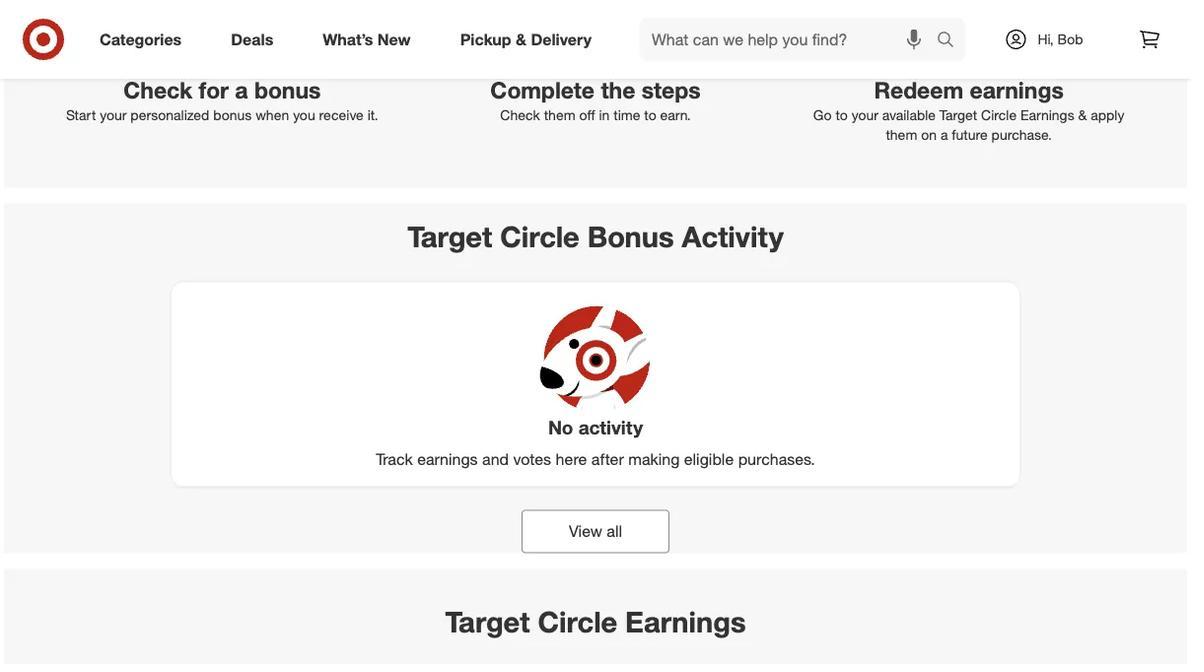 Task type: vqa. For each thing, say whether or not it's contained in the screenshot.


Task type: locate. For each thing, give the bounding box(es) containing it.
target for target circle bonus activity
[[407, 219, 492, 254]]

0 horizontal spatial bonus
[[213, 106, 252, 123]]

bonus up when on the top
[[254, 77, 321, 104]]

bonus
[[587, 219, 674, 254]]

the
[[601, 77, 635, 104]]

eligible
[[684, 450, 734, 469]]

1 vertical spatial them
[[886, 126, 917, 143]]

track
[[376, 450, 413, 469]]

check
[[123, 77, 193, 104], [500, 106, 540, 123]]

future
[[952, 126, 988, 143]]

0 vertical spatial &
[[516, 30, 527, 49]]

view all button
[[522, 510, 670, 553]]

your right start
[[100, 106, 127, 123]]

0 vertical spatial bonus
[[254, 77, 321, 104]]

0 horizontal spatial &
[[516, 30, 527, 49]]

1 vertical spatial &
[[1078, 106, 1087, 123]]

0 vertical spatial target
[[940, 106, 977, 123]]

earn.
[[660, 106, 691, 123]]

a
[[235, 77, 248, 104], [941, 126, 948, 143]]

all
[[607, 522, 622, 541]]

bonus down for
[[213, 106, 252, 123]]

activity
[[682, 219, 784, 254]]

1 horizontal spatial &
[[1078, 106, 1087, 123]]

to right time
[[644, 106, 656, 123]]

&
[[516, 30, 527, 49], [1078, 106, 1087, 123]]

0 vertical spatial earnings
[[1021, 106, 1075, 123]]

your
[[100, 106, 127, 123], [852, 106, 879, 123]]

your inside the redeem earnings go to your available target circle earnings & apply them on a future purchase.
[[852, 106, 879, 123]]

1 horizontal spatial check
[[500, 106, 540, 123]]

0 horizontal spatial to
[[644, 106, 656, 123]]

purchases.
[[738, 450, 815, 469]]

0 vertical spatial circle
[[981, 106, 1017, 123]]

earnings
[[1021, 106, 1075, 123], [625, 605, 746, 640]]

1 horizontal spatial earnings
[[970, 77, 1064, 104]]

after
[[591, 450, 624, 469]]

bonus
[[254, 77, 321, 104], [213, 106, 252, 123]]

search
[[928, 32, 975, 51]]

check inside complete the steps check them off in time to earn.
[[500, 106, 540, 123]]

earnings up purchase.
[[970, 77, 1064, 104]]

1 vertical spatial earnings
[[625, 605, 746, 640]]

1 vertical spatial check
[[500, 106, 540, 123]]

here
[[556, 450, 587, 469]]

them
[[544, 106, 576, 123], [886, 126, 917, 143]]

0 vertical spatial a
[[235, 77, 248, 104]]

a right on
[[941, 126, 948, 143]]

1 vertical spatial circle
[[500, 219, 580, 254]]

track earnings and votes here after making eligible purchases.
[[376, 450, 815, 469]]

1 horizontal spatial them
[[886, 126, 917, 143]]

them down 'available'
[[886, 126, 917, 143]]

circle left bonus at the top of page
[[500, 219, 580, 254]]

view
[[569, 522, 602, 541]]

activity
[[579, 417, 643, 439]]

your right the go
[[852, 106, 879, 123]]

0 vertical spatial check
[[123, 77, 193, 104]]

1 horizontal spatial to
[[836, 106, 848, 123]]

them inside the redeem earnings go to your available target circle earnings & apply them on a future purchase.
[[886, 126, 917, 143]]

steps
[[642, 77, 701, 104]]

circle up purchase.
[[981, 106, 1017, 123]]

earnings inside the redeem earnings go to your available target circle earnings & apply them on a future purchase.
[[970, 77, 1064, 104]]

pickup & delivery link
[[443, 18, 616, 61]]

0 horizontal spatial your
[[100, 106, 127, 123]]

1 horizontal spatial bonus
[[254, 77, 321, 104]]

to right the go
[[836, 106, 848, 123]]

a right for
[[235, 77, 248, 104]]

check down complete
[[500, 106, 540, 123]]

target
[[940, 106, 977, 123], [407, 219, 492, 254], [445, 605, 530, 640]]

redeem earnings go to your available target circle earnings & apply them on a future purchase.
[[813, 77, 1125, 143]]

1 vertical spatial earnings
[[417, 450, 478, 469]]

1 horizontal spatial earnings
[[1021, 106, 1075, 123]]

& left 'apply'
[[1078, 106, 1087, 123]]

2 your from the left
[[852, 106, 879, 123]]

what's
[[323, 30, 373, 49]]

target circle bonus activity
[[407, 219, 784, 254]]

1 your from the left
[[100, 106, 127, 123]]

new
[[378, 30, 411, 49]]

0 horizontal spatial a
[[235, 77, 248, 104]]

circle
[[981, 106, 1017, 123], [500, 219, 580, 254], [538, 605, 617, 640]]

2 vertical spatial circle
[[538, 605, 617, 640]]

target circle earnings
[[445, 605, 746, 640]]

1 to from the left
[[644, 106, 656, 123]]

2 vertical spatial target
[[445, 605, 530, 640]]

making
[[628, 450, 680, 469]]

1 horizontal spatial a
[[941, 126, 948, 143]]

a inside the redeem earnings go to your available target circle earnings & apply them on a future purchase.
[[941, 126, 948, 143]]

in
[[599, 106, 610, 123]]

deals
[[231, 30, 273, 49]]

2 to from the left
[[836, 106, 848, 123]]

time
[[614, 106, 640, 123]]

earnings left and
[[417, 450, 478, 469]]

complete
[[490, 77, 595, 104]]

what's new link
[[306, 18, 436, 61]]

1 vertical spatial target
[[407, 219, 492, 254]]

earnings
[[970, 77, 1064, 104], [417, 450, 478, 469]]

circle down view at the bottom
[[538, 605, 617, 640]]

to
[[644, 106, 656, 123], [836, 106, 848, 123]]

them left off
[[544, 106, 576, 123]]

earnings for redeem
[[970, 77, 1064, 104]]

bob
[[1058, 31, 1083, 48]]

0 horizontal spatial them
[[544, 106, 576, 123]]

start
[[66, 106, 96, 123]]

1 vertical spatial a
[[941, 126, 948, 143]]

0 vertical spatial them
[[544, 106, 576, 123]]

0 horizontal spatial check
[[123, 77, 193, 104]]

circle inside the redeem earnings go to your available target circle earnings & apply them on a future purchase.
[[981, 106, 1017, 123]]

categories
[[100, 30, 182, 49]]

0 vertical spatial earnings
[[970, 77, 1064, 104]]

1 horizontal spatial your
[[852, 106, 879, 123]]

search button
[[928, 18, 975, 65]]

check up personalized
[[123, 77, 193, 104]]

delivery
[[531, 30, 592, 49]]

& right pickup
[[516, 30, 527, 49]]

0 horizontal spatial earnings
[[417, 450, 478, 469]]



Task type: describe. For each thing, give the bounding box(es) containing it.
to inside complete the steps check them off in time to earn.
[[644, 106, 656, 123]]

available
[[882, 106, 936, 123]]

1 vertical spatial bonus
[[213, 106, 252, 123]]

check inside check for a bonus start your personalized bonus when you receive it.
[[123, 77, 193, 104]]

to inside the redeem earnings go to your available target circle earnings & apply them on a future purchase.
[[836, 106, 848, 123]]

personalized
[[130, 106, 209, 123]]

for
[[199, 77, 229, 104]]

complete the steps check them off in time to earn.
[[490, 77, 701, 123]]

target inside the redeem earnings go to your available target circle earnings & apply them on a future purchase.
[[940, 106, 977, 123]]

circle for target circle bonus activity
[[500, 219, 580, 254]]

view all
[[569, 522, 622, 541]]

pickup & delivery
[[460, 30, 592, 49]]

view all link
[[522, 510, 670, 553]]

what's new
[[323, 30, 411, 49]]

off
[[579, 106, 595, 123]]

when
[[256, 106, 289, 123]]

no
[[548, 417, 573, 439]]

your inside check for a bonus start your personalized bonus when you receive it.
[[100, 106, 127, 123]]

on
[[921, 126, 937, 143]]

votes
[[513, 450, 551, 469]]

redeem
[[874, 77, 964, 104]]

deals link
[[214, 18, 298, 61]]

hi, bob
[[1038, 31, 1083, 48]]

earnings for track
[[417, 450, 478, 469]]

earnings inside the redeem earnings go to your available target circle earnings & apply them on a future purchase.
[[1021, 106, 1075, 123]]

receive
[[319, 106, 364, 123]]

them inside complete the steps check them off in time to earn.
[[544, 106, 576, 123]]

circle for target circle earnings
[[538, 605, 617, 640]]

0 horizontal spatial earnings
[[625, 605, 746, 640]]

a inside check for a bonus start your personalized bonus when you receive it.
[[235, 77, 248, 104]]

it.
[[368, 106, 378, 123]]

no activity
[[548, 417, 643, 439]]

target for target circle earnings
[[445, 605, 530, 640]]

apply
[[1091, 106, 1125, 123]]

pickup
[[460, 30, 511, 49]]

and
[[482, 450, 509, 469]]

purchase.
[[992, 126, 1052, 143]]

check for a bonus start your personalized bonus when you receive it.
[[66, 77, 378, 123]]

categories link
[[83, 18, 206, 61]]

go
[[813, 106, 832, 123]]

What can we help you find? suggestions appear below search field
[[640, 18, 942, 61]]

& inside the redeem earnings go to your available target circle earnings & apply them on a future purchase.
[[1078, 106, 1087, 123]]

you
[[293, 106, 315, 123]]

hi,
[[1038, 31, 1054, 48]]



